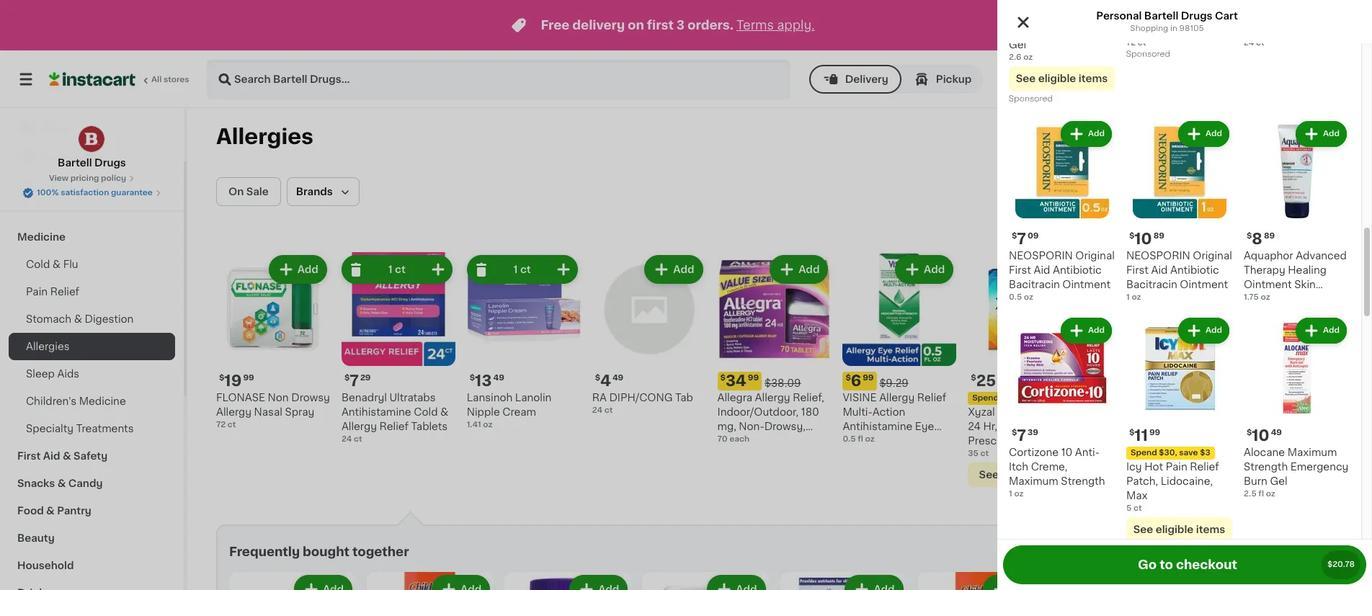 Task type: locate. For each thing, give the bounding box(es) containing it.
eligible down cortizone
[[1002, 470, 1040, 480]]

ct inside $ 25 spend $30, save $3 xyzal allergy relief, 24 hr, original prescription strength 35 ct
[[981, 450, 989, 458]]

ct inside $ 21 spend $30, save $3 allegra allergy relief, 24 hr, indoor/outdoor, 180 mg, gelcaps 24 ct
[[1106, 450, 1115, 458]]

see for hot
[[1134, 525, 1154, 535]]

see eligible items button up max
[[1094, 463, 1208, 487]]

1 horizontal spatial 49
[[613, 374, 624, 382]]

49 for 13
[[493, 374, 505, 382]]

0 horizontal spatial indoor/outdoor,
[[718, 407, 799, 417]]

hr,
[[984, 422, 998, 432], [1109, 422, 1123, 432]]

allergy down benadryl
[[342, 422, 377, 432]]

1 vertical spatial 7
[[350, 373, 359, 389]]

99 inside $ 19 99
[[243, 374, 254, 382]]

72 inside flonase non drowsy allergy nasal spray 72 ct
[[216, 421, 226, 429]]

98105
[[1180, 25, 1205, 32], [1024, 74, 1058, 84]]

maximum down itch
[[1009, 477, 1059, 487]]

eligible down boiron arnicare gel topical pain relief gel 2.6 oz
[[1039, 74, 1077, 84]]

1 horizontal spatial bacitracin
[[1127, 280, 1178, 290]]

pain up the stomach
[[26, 287, 48, 297]]

89
[[1154, 232, 1165, 240], [1265, 232, 1275, 240]]

2 hr, from the left
[[1109, 422, 1123, 432]]

$3 inside $ 21 spend $30, save $3 allegra allergy relief, 24 hr, indoor/outdoor, 180 mg, gelcaps 24 ct
[[1168, 394, 1178, 402]]

$ for $ 34 99
[[721, 374, 726, 382]]

allergy up the $ 11 99
[[1131, 407, 1167, 417]]

1 horizontal spatial non
[[1271, 393, 1292, 403]]

product group containing 19
[[216, 252, 330, 431]]

spend for 21
[[1098, 394, 1125, 402]]

$ inside $ 7 29
[[345, 374, 350, 382]]

hr, for 25
[[984, 422, 998, 432]]

nipple
[[467, 407, 500, 417]]

$ for $ 13 49
[[470, 374, 475, 382]]

food & pantry link
[[9, 497, 175, 525]]

1 vertical spatial sponsored badge image
[[1009, 95, 1053, 103]]

0 vertical spatial gel
[[1090, 11, 1107, 21]]

180 inside the allegra allergy relief, indoor/outdoor, 180 mg, non-drowsy, tablets, value size
[[802, 407, 820, 417]]

hr, inside $ 21 spend $30, save $3 allegra allergy relief, 24 hr, indoor/outdoor, 180 mg, gelcaps 24 ct
[[1109, 422, 1123, 432]]

1 horizontal spatial antibiotic
[[1171, 265, 1220, 275]]

1 ct right remove benadryl ultratabs antihistamine cold & allergy relief tablets "icon"
[[388, 265, 406, 275]]

$ for $ 25 spend $30, save $3 xyzal allergy relief, 24 hr, original prescription strength 35 ct
[[971, 374, 977, 382]]

1 vertical spatial 180
[[1094, 436, 1112, 446]]

49 inside "$ 13 49"
[[493, 374, 505, 382]]

1 horizontal spatial mg,
[[1115, 436, 1134, 446]]

items down cortizone
[[1042, 470, 1071, 480]]

1 nasal from the left
[[254, 407, 283, 417]]

0 horizontal spatial bacitracin
[[1009, 280, 1060, 290]]

1 drowsy from the left
[[291, 393, 330, 403]]

0 horizontal spatial 49
[[493, 374, 505, 382]]

2 horizontal spatial original
[[1193, 251, 1233, 261]]

0 horizontal spatial mg,
[[718, 422, 737, 432]]

first
[[647, 19, 674, 31]]

0 horizontal spatial allegra
[[718, 393, 753, 403]]

drowsy left benadryl
[[291, 393, 330, 403]]

hr, left 11 on the right of page
[[1109, 422, 1123, 432]]

original for 7
[[1076, 251, 1115, 261]]

2 horizontal spatial pain
[[1166, 462, 1188, 472]]

1 hr, from the left
[[984, 422, 998, 432]]

relief down ultratabs
[[380, 422, 409, 432]]

1 horizontal spatial pain
[[1048, 25, 1070, 35]]

skin
[[1295, 280, 1316, 290]]

gel
[[1090, 11, 1107, 21], [1009, 40, 1027, 50], [1271, 477, 1288, 487]]

$ inside $ 10 49
[[1247, 429, 1253, 437]]

7
[[1018, 231, 1027, 247], [350, 373, 359, 389], [1018, 428, 1027, 443]]

98105 right in
[[1180, 25, 1205, 32]]

ct inside flonase non drowsy allergy nasal spray 72 ct
[[228, 421, 236, 429]]

spend up icy
[[1131, 449, 1158, 457]]

gel right arnicare
[[1090, 11, 1107, 21]]

relief down arnicare
[[1072, 25, 1102, 35]]

lansinoh
[[467, 393, 513, 403]]

$ inside $ 10 89
[[1130, 232, 1135, 240]]

$3 up cortizone
[[1042, 394, 1053, 402]]

buy it again link
[[9, 143, 175, 172]]

& up tablets on the bottom left of the page
[[441, 407, 449, 417]]

visine allergy relief multi-action antihistamine eye drops
[[843, 393, 947, 446]]

drowsy inside flonase non drowsy allergy nasal spray 72 ct
[[291, 393, 330, 403]]

increment quantity of lansinoh lanolin nipple cream image
[[555, 261, 572, 278]]

oz right 1.75
[[1261, 293, 1271, 301]]

99 right '6'
[[863, 374, 874, 382]]

0 horizontal spatial non
[[268, 393, 289, 403]]

items for hot
[[1197, 525, 1226, 535]]

1 horizontal spatial indoor/outdoor,
[[1126, 422, 1207, 432]]

180 up drowsy,
[[802, 407, 820, 417]]

1 down itch
[[1009, 490, 1013, 498]]

see down max
[[1134, 525, 1154, 535]]

lidocaine,
[[1161, 477, 1213, 487]]

pickup
[[936, 74, 972, 84]]

1 horizontal spatial flonase
[[1219, 393, 1268, 403]]

oz down $ 10 89
[[1132, 293, 1142, 301]]

neosporin down 09
[[1009, 251, 1073, 261]]

oz inside cortizone 10 anti- itch creme, maximum strength 1 oz
[[1015, 490, 1024, 498]]

0 vertical spatial allergies
[[216, 126, 314, 147]]

& for pantry
[[46, 506, 55, 516]]

strength down anti-
[[1062, 477, 1106, 487]]

0 horizontal spatial bartell
[[58, 158, 92, 168]]

visine
[[843, 393, 877, 403]]

0 horizontal spatial 72
[[216, 421, 226, 429]]

89 inside $ 8 89
[[1265, 232, 1275, 240]]

99 right "19"
[[243, 374, 254, 382]]

$ inside $ 6 99
[[846, 374, 851, 382]]

nasal up $ 10 49
[[1257, 407, 1286, 417]]

product group containing 13
[[467, 252, 581, 431]]

oz inside lansinoh lanolin nipple cream 1.41 oz
[[483, 421, 493, 429]]

2 1 ct from the left
[[514, 265, 531, 275]]

2 drowsy from the left
[[1294, 393, 1333, 403]]

sponsored badge image down "72 ct"
[[1127, 50, 1171, 58]]

nasal down $ 19 99
[[254, 407, 283, 417]]

$38.09
[[765, 378, 801, 389]]

in
[[1171, 25, 1178, 32]]

1 horizontal spatial antihistamine
[[843, 422, 913, 432]]

1 horizontal spatial drowsy
[[1294, 393, 1333, 403]]

1 horizontal spatial 98105
[[1180, 25, 1205, 32]]

& for flu
[[53, 260, 61, 270]]

& for digestion
[[74, 314, 82, 324]]

1 vertical spatial 10
[[1253, 428, 1270, 443]]

product group containing 72 ct
[[1127, 0, 1233, 62]]

0 vertical spatial 180
[[802, 407, 820, 417]]

1 spray from the left
[[285, 407, 315, 417]]

1 down $ 10 89
[[1127, 293, 1130, 301]]

2 vertical spatial pain
[[1166, 462, 1188, 472]]

cold up tablets on the bottom left of the page
[[414, 407, 438, 417]]

remove lansinoh lanolin nipple cream image
[[473, 261, 490, 278]]

save inside $ 21 spend $30, save $3 allegra allergy relief, 24 hr, indoor/outdoor, 180 mg, gelcaps 24 ct
[[1147, 394, 1166, 402]]

sleep
[[26, 369, 55, 379]]

0 horizontal spatial aid
[[43, 451, 60, 461]]

maximum up emergency
[[1288, 448, 1338, 458]]

1 horizontal spatial 72
[[1127, 39, 1136, 47]]

ointment inside neosporin original first aid antibiotic bacitracin ointment 0.5 oz
[[1063, 280, 1111, 290]]

$ for $ 4 49
[[595, 374, 601, 382]]

ointment inside neosporin original first aid antibiotic bacitracin ointment 1 oz
[[1181, 280, 1229, 290]]

$ for $ 19 99
[[219, 374, 224, 382]]

items for 25
[[1042, 470, 1071, 480]]

1 flonase from the left
[[216, 393, 265, 403]]

eligible up 'to'
[[1156, 525, 1194, 535]]

$ for $ 10 49
[[1247, 429, 1253, 437]]

see eligible items up go to checkout
[[1134, 525, 1226, 535]]

2 nasal from the left
[[1257, 407, 1286, 417]]

1 vertical spatial indoor/outdoor,
[[1126, 422, 1207, 432]]

2 ointment from the left
[[1181, 280, 1229, 290]]

99 for 6
[[863, 374, 874, 382]]

allegra down 21
[[1094, 407, 1129, 417]]

strength inside $ 25 spend $30, save $3 xyzal allergy relief, 24 hr, original prescription strength 35 ct
[[1033, 436, 1077, 446]]

0 horizontal spatial neosporin
[[1009, 251, 1073, 261]]

2 horizontal spatial 10
[[1253, 428, 1270, 443]]

flonase down $ 19 99
[[216, 393, 265, 403]]

& inside benadryl ultratabs antihistamine cold & allergy relief tablets 24 ct
[[441, 407, 449, 417]]

product group
[[1009, 0, 1115, 107], [1127, 0, 1233, 62], [1009, 118, 1115, 304], [1127, 118, 1233, 304], [1244, 118, 1350, 304], [216, 252, 330, 431], [342, 252, 456, 445], [467, 252, 581, 431], [592, 252, 706, 417], [718, 252, 832, 446], [843, 252, 957, 446], [969, 252, 1082, 487], [1094, 252, 1208, 487], [1219, 252, 1333, 431], [1009, 315, 1115, 500], [1127, 315, 1233, 542], [1244, 315, 1350, 500], [229, 572, 356, 590], [367, 572, 493, 590], [505, 572, 631, 590], [643, 572, 769, 590], [780, 572, 907, 590], [918, 572, 1045, 590], [1056, 572, 1182, 590], [1194, 572, 1320, 590]]

flonase non drowsy allergy nasal spray 72 ct
[[216, 393, 330, 429]]

180 inside $ 21 spend $30, save $3 allegra allergy relief, 24 hr, indoor/outdoor, 180 mg, gelcaps 24 ct
[[1094, 436, 1112, 446]]

$3
[[1042, 394, 1053, 402], [1168, 394, 1178, 402], [1201, 449, 1211, 457]]

$30,
[[1001, 394, 1019, 402], [1127, 394, 1145, 402], [1160, 449, 1178, 457]]

antihistamine down action
[[843, 422, 913, 432]]

2 vertical spatial 10
[[1062, 448, 1073, 458]]

$ inside $ 21 spend $30, save $3 allegra allergy relief, 24 hr, indoor/outdoor, 180 mg, gelcaps 24 ct
[[1097, 374, 1102, 382]]

see eligible items button for hot
[[1127, 518, 1233, 542]]

maximum inside cortizone 10 anti- itch creme, maximum strength 1 oz
[[1009, 477, 1059, 487]]

0 horizontal spatial nasal
[[254, 407, 283, 417]]

8
[[1253, 231, 1263, 247]]

anti-
[[1076, 448, 1100, 458]]

relief, inside $ 25 spend $30, save $3 xyzal allergy relief, 24 hr, original prescription strength 35 ct
[[1036, 407, 1067, 417]]

increment quantity of benadryl ultratabs antihistamine cold & allergy relief tablets image
[[430, 261, 447, 278]]

$3 for 25
[[1042, 394, 1053, 402]]

ointment inside the aquaphor advanced therapy healing ointment skin protectant tube
[[1244, 280, 1293, 290]]

2 spray from the left
[[1288, 407, 1317, 417]]

first down $ 10 89
[[1127, 265, 1149, 275]]

0 horizontal spatial 180
[[802, 407, 820, 417]]

2 89 from the left
[[1265, 232, 1275, 240]]

protectant
[[1244, 294, 1298, 304]]

strength up cortizone
[[1033, 436, 1077, 446]]

beauty link
[[9, 525, 175, 552]]

instacart logo image
[[49, 71, 136, 88]]

size
[[790, 436, 811, 446]]

allergy
[[755, 393, 791, 403], [880, 393, 915, 403], [216, 407, 252, 417], [998, 407, 1033, 417], [1131, 407, 1167, 417], [1219, 407, 1255, 417], [342, 422, 377, 432]]

100% satisfaction guarantee
[[37, 189, 153, 197]]

2 antibiotic from the left
[[1171, 265, 1220, 275]]

see eligible items button for 25
[[969, 463, 1082, 487]]

99 inside the $ 11 99
[[1150, 429, 1161, 437]]

0 horizontal spatial ointment
[[1063, 280, 1111, 290]]

oz right 2.6
[[1024, 53, 1033, 61]]

orders.
[[688, 19, 734, 31]]

items down spend $30, save $3
[[1168, 470, 1197, 480]]

antibiotic for 10
[[1171, 265, 1220, 275]]

& left flu
[[53, 260, 61, 270]]

1 horizontal spatial $30,
[[1127, 394, 1145, 402]]

strength down alocane
[[1244, 462, 1289, 472]]

2 horizontal spatial 49
[[1272, 429, 1283, 437]]

1 89 from the left
[[1154, 232, 1165, 240]]

$ inside $ 19 99
[[219, 374, 224, 382]]

1 vertical spatial cold
[[414, 407, 438, 417]]

$ 10 89
[[1130, 231, 1165, 247]]

drowsy inside $ 27 flonase non drowsy allergy nasal spray
[[1294, 393, 1333, 403]]

0 horizontal spatial drowsy
[[291, 393, 330, 403]]

0.5 down multi-
[[843, 435, 856, 443]]

1 ct for 13
[[514, 265, 531, 275]]

xyzal
[[969, 407, 996, 417]]

bacitracin inside neosporin original first aid antibiotic bacitracin ointment 0.5 oz
[[1009, 280, 1060, 290]]

0 horizontal spatial gel
[[1009, 40, 1027, 50]]

relief down flu
[[50, 287, 79, 297]]

snacks & candy
[[17, 479, 103, 489]]

gelcaps
[[1136, 436, 1178, 446]]

1 ct inside product group
[[514, 265, 531, 275]]

bartell
[[1145, 11, 1179, 21], [58, 158, 92, 168]]

1 horizontal spatial ointment
[[1181, 280, 1229, 290]]

$3 inside $ 25 spend $30, save $3 xyzal allergy relief, 24 hr, original prescription strength 35 ct
[[1042, 394, 1053, 402]]

49 inside $ 4 49
[[613, 374, 624, 382]]

0 vertical spatial mg,
[[718, 422, 737, 432]]

2 horizontal spatial first
[[1127, 265, 1149, 275]]

0 horizontal spatial $30,
[[1001, 394, 1019, 402]]

89 inside $ 10 89
[[1154, 232, 1165, 240]]

gel up 2.6
[[1009, 40, 1027, 50]]

pain down spend $30, save $3
[[1166, 462, 1188, 472]]

$ 19 99
[[219, 373, 254, 389]]

oz inside neosporin original first aid antibiotic bacitracin ointment 0.5 oz
[[1024, 293, 1034, 301]]

hr, up prescription
[[984, 422, 998, 432]]

1 horizontal spatial $3
[[1168, 394, 1178, 402]]

first inside neosporin original first aid antibiotic bacitracin ointment 1 oz
[[1127, 265, 1149, 275]]

allergies
[[216, 126, 314, 147], [26, 342, 70, 352]]

allergy down $34.99 original price: $38.09 element
[[755, 393, 791, 403]]

terms apply. link
[[737, 19, 815, 31]]

allergy inside $ 21 spend $30, save $3 allegra allergy relief, 24 hr, indoor/outdoor, 180 mg, gelcaps 24 ct
[[1131, 407, 1167, 417]]

drops
[[843, 436, 874, 446]]

ct inside benadryl ultratabs antihistamine cold & allergy relief tablets 24 ct
[[354, 435, 362, 443]]

nasal inside flonase non drowsy allergy nasal spray 72 ct
[[254, 407, 283, 417]]

nasal inside $ 27 flonase non drowsy allergy nasal spray
[[1257, 407, 1286, 417]]

items for 21
[[1168, 470, 1197, 480]]

1 non from the left
[[268, 393, 289, 403]]

first down $ 7 09
[[1009, 265, 1032, 275]]

oz inside boiron arnicare gel topical pain relief gel 2.6 oz
[[1024, 53, 1033, 61]]

pain inside 'link'
[[26, 287, 48, 297]]

0 vertical spatial 7
[[1018, 231, 1027, 247]]

see for 25
[[980, 470, 999, 480]]

save up lidocaine,
[[1180, 449, 1199, 457]]

see eligible items
[[1016, 74, 1108, 84], [980, 470, 1071, 480], [1105, 470, 1197, 480], [1134, 525, 1226, 535]]

1 horizontal spatial drugs
[[1182, 11, 1213, 21]]

cold up pain relief
[[26, 260, 50, 270]]

aid inside neosporin original first aid antibiotic bacitracin ointment 0.5 oz
[[1034, 265, 1051, 275]]

2 horizontal spatial relief,
[[1169, 407, 1201, 417]]

89 right 8
[[1265, 232, 1275, 240]]

0 horizontal spatial spend
[[973, 394, 999, 402]]

allergy up $ 7 39
[[998, 407, 1033, 417]]

antibiotic
[[1053, 265, 1102, 275], [1171, 265, 1220, 275]]

1 inside product group
[[514, 265, 518, 275]]

relief, up '39'
[[1036, 407, 1067, 417]]

spend
[[973, 394, 999, 402], [1098, 394, 1125, 402], [1131, 449, 1158, 457]]

$6.99 original price: $9.29 element
[[843, 372, 957, 391]]

allergy inside $ 27 flonase non drowsy allergy nasal spray
[[1219, 407, 1255, 417]]

each
[[730, 435, 750, 443]]

1 horizontal spatial nasal
[[1257, 407, 1286, 417]]

first inside neosporin original first aid antibiotic bacitracin ointment 0.5 oz
[[1009, 265, 1032, 275]]

relief inside icy hot pain relief patch, lidocaine, max 5 ct
[[1191, 462, 1220, 472]]

see eligible items down boiron arnicare gel topical pain relief gel 2.6 oz
[[1016, 74, 1108, 84]]

icy hot pain relief patch, lidocaine, max 5 ct
[[1127, 462, 1220, 513]]

sponsored badge image
[[1127, 50, 1171, 58], [1009, 95, 1053, 103]]

fl down multi-
[[858, 435, 864, 443]]

drugs up policy
[[94, 158, 126, 168]]

1 antibiotic from the left
[[1053, 265, 1102, 275]]

24 inside benadryl ultratabs antihistamine cold & allergy relief tablets 24 ct
[[342, 435, 352, 443]]

topical
[[1009, 25, 1046, 35]]

1 vertical spatial bartell
[[58, 158, 92, 168]]

free delivery on first 3 orders. terms apply.
[[541, 19, 815, 31]]

bacitracin down $ 10 89
[[1127, 280, 1178, 290]]

0 horizontal spatial 89
[[1154, 232, 1165, 240]]

lists link
[[9, 172, 175, 200]]

save
[[1021, 394, 1040, 402], [1147, 394, 1166, 402], [1180, 449, 1199, 457]]

spend down 21
[[1098, 394, 1125, 402]]

relief, up gelcaps at the bottom right of page
[[1169, 407, 1201, 417]]

0 horizontal spatial hr,
[[984, 422, 998, 432]]

10 up alocane
[[1253, 428, 1270, 443]]

1 vertical spatial drugs
[[94, 158, 126, 168]]

spend for 25
[[973, 394, 999, 402]]

$ inside $ 27 flonase non drowsy allergy nasal spray
[[1222, 374, 1227, 382]]

0 horizontal spatial maximum
[[1009, 477, 1059, 487]]

bacitracin inside neosporin original first aid antibiotic bacitracin ointment 1 oz
[[1127, 280, 1178, 290]]

$ inside $ 8 89
[[1247, 232, 1253, 240]]

2 vertical spatial gel
[[1271, 477, 1288, 487]]

antihistamine down benadryl
[[342, 407, 411, 417]]

0 vertical spatial allegra
[[718, 393, 753, 403]]

$30, inside $ 25 spend $30, save $3 xyzal allergy relief, 24 hr, original prescription strength 35 ct
[[1001, 394, 1019, 402]]

1 horizontal spatial 0.5
[[1009, 293, 1023, 301]]

1
[[388, 265, 393, 275], [514, 265, 518, 275], [1127, 293, 1130, 301], [1009, 490, 1013, 498]]

patch,
[[1127, 477, 1159, 487]]

household
[[17, 561, 74, 571]]

aid for 7
[[1034, 265, 1051, 275]]

0 vertical spatial drugs
[[1182, 11, 1213, 21]]

2 vertical spatial strength
[[1062, 477, 1106, 487]]

1 vertical spatial medicine
[[79, 397, 126, 407]]

remove benadryl ultratabs antihistamine cold & allergy relief tablets image
[[347, 261, 365, 278]]

diph/cong
[[610, 393, 673, 403]]

pain down arnicare
[[1048, 25, 1070, 35]]

save up '39'
[[1021, 394, 1040, 402]]

49 up alocane
[[1272, 429, 1283, 437]]

relief, inside $ 21 spend $30, save $3 allegra allergy relief, 24 hr, indoor/outdoor, 180 mg, gelcaps 24 ct
[[1169, 407, 1201, 417]]

bacitracin for 10
[[1127, 280, 1178, 290]]

0 vertical spatial maximum
[[1288, 448, 1338, 458]]

$ inside $ 34 99
[[721, 374, 726, 382]]

1 horizontal spatial original
[[1076, 251, 1115, 261]]

$30, for 25
[[1001, 394, 1019, 402]]

original inside neosporin original first aid antibiotic bacitracin ointment 0.5 oz
[[1076, 251, 1115, 261]]

$ inside "$ 13 49"
[[470, 374, 475, 382]]

tablets
[[411, 422, 448, 432]]

hr, inside $ 25 spend $30, save $3 xyzal allergy relief, 24 hr, original prescription strength 35 ct
[[984, 422, 998, 432]]

boiron
[[1009, 11, 1042, 21]]

7 left '29'
[[350, 373, 359, 389]]

fl inside alocane maximum strength emergency burn gel 2.5 fl oz
[[1259, 490, 1265, 498]]

7 left '39'
[[1018, 428, 1027, 443]]

1 horizontal spatial bartell
[[1145, 11, 1179, 21]]

None search field
[[206, 59, 791, 99]]

49
[[493, 374, 505, 382], [613, 374, 624, 382], [1272, 429, 1283, 437]]

2 flonase from the left
[[1219, 393, 1268, 403]]

bacitracin down $ 7 09
[[1009, 280, 1060, 290]]

1 vertical spatial gel
[[1009, 40, 1027, 50]]

72 down shopping
[[1127, 39, 1136, 47]]

aid down $ 10 89
[[1152, 265, 1168, 275]]

ointment
[[1063, 280, 1111, 290], [1181, 280, 1229, 290], [1244, 280, 1293, 290]]

product group containing 25
[[969, 252, 1082, 487]]

1 horizontal spatial relief,
[[1036, 407, 1067, 417]]

policy
[[101, 174, 126, 182]]

1 inside neosporin original first aid antibiotic bacitracin ointment 1 oz
[[1127, 293, 1130, 301]]

relief, down $38.09
[[793, 393, 825, 403]]

0 vertical spatial 72
[[1127, 39, 1136, 47]]

original for 10
[[1193, 251, 1233, 261]]

medicine up cold & flu
[[17, 232, 66, 242]]

1 horizontal spatial first
[[1009, 265, 1032, 275]]

& right the stomach
[[74, 314, 82, 324]]

non inside $ 27 flonase non drowsy allergy nasal spray
[[1271, 393, 1292, 403]]

oz down the burn
[[1267, 490, 1276, 498]]

$ inside the $ 11 99
[[1130, 429, 1135, 437]]

emergency
[[1291, 462, 1349, 472]]

0 vertical spatial indoor/outdoor,
[[718, 407, 799, 417]]

$ inside $ 4 49
[[595, 374, 601, 382]]

1 horizontal spatial 10
[[1135, 231, 1153, 247]]

72 down "19"
[[216, 421, 226, 429]]

bartell drugs link
[[58, 125, 126, 170]]

2 bacitracin from the left
[[1127, 280, 1178, 290]]

save inside $ 25 spend $30, save $3 xyzal allergy relief, 24 hr, original prescription strength 35 ct
[[1021, 394, 1040, 402]]

indoor/outdoor, up non-
[[718, 407, 799, 417]]

1 vertical spatial 0.5
[[843, 435, 856, 443]]

$3 up gelcaps at the bottom right of page
[[1168, 394, 1178, 402]]

first aid & safety link
[[9, 443, 175, 470]]

spray
[[285, 407, 315, 417], [1288, 407, 1317, 417]]

1 horizontal spatial 1 ct
[[514, 265, 531, 275]]

72
[[1127, 39, 1136, 47], [216, 421, 226, 429]]

$ for $ 21 spend $30, save $3 allegra allergy relief, 24 hr, indoor/outdoor, 180 mg, gelcaps 24 ct
[[1097, 374, 1102, 382]]

oz down $ 7 09
[[1024, 293, 1034, 301]]

antibiotic inside neosporin original first aid antibiotic bacitracin ointment 0.5 oz
[[1053, 265, 1102, 275]]

fl
[[858, 435, 864, 443], [1259, 490, 1265, 498]]

1 horizontal spatial neosporin
[[1127, 251, 1191, 261]]

10
[[1135, 231, 1153, 247], [1253, 428, 1270, 443], [1062, 448, 1073, 458]]

99 for 34
[[748, 374, 759, 382]]

1 bacitracin from the left
[[1009, 280, 1060, 290]]

it
[[63, 152, 70, 162]]

indoor/outdoor, inside the allegra allergy relief, indoor/outdoor, 180 mg, non-drowsy, tablets, value size
[[718, 407, 799, 417]]

oz down itch
[[1015, 490, 1024, 498]]

strength inside cortizone 10 anti- itch creme, maximum strength 1 oz
[[1062, 477, 1106, 487]]

allegra inside $ 21 spend $30, save $3 allegra allergy relief, 24 hr, indoor/outdoor, 180 mg, gelcaps 24 ct
[[1094, 407, 1129, 417]]

0 horizontal spatial medicine
[[17, 232, 66, 242]]

antibiotic inside neosporin original first aid antibiotic bacitracin ointment 1 oz
[[1171, 265, 1220, 275]]

2 horizontal spatial ointment
[[1244, 280, 1293, 290]]

0 horizontal spatial 98105
[[1024, 74, 1058, 84]]

oz inside neosporin original first aid antibiotic bacitracin ointment 1 oz
[[1132, 293, 1142, 301]]

99 inside $ 6 99
[[863, 374, 874, 382]]

0 horizontal spatial antibiotic
[[1053, 265, 1102, 275]]

ct inside button
[[1138, 39, 1147, 47]]

pricing
[[70, 174, 99, 182]]

24 inside ra diph/cong tab 24 ct
[[592, 407, 603, 414]]

oz
[[1024, 53, 1033, 61], [1024, 293, 1034, 301], [1132, 293, 1142, 301], [1261, 293, 1271, 301], [483, 421, 493, 429], [866, 435, 875, 443], [1015, 490, 1024, 498], [1267, 490, 1276, 498]]

$ for $ 6 99
[[846, 374, 851, 382]]

2 non from the left
[[1271, 393, 1292, 403]]

1 horizontal spatial hr,
[[1109, 422, 1123, 432]]

mg, left 11 on the right of page
[[1115, 436, 1134, 446]]

drugs
[[1182, 11, 1213, 21], [94, 158, 126, 168]]

1 ointment from the left
[[1063, 280, 1111, 290]]

food & pantry
[[17, 506, 91, 516]]

eligible up max
[[1127, 470, 1165, 480]]

pickup button
[[902, 65, 984, 94]]

ultratabs
[[390, 393, 436, 403]]

1 vertical spatial pain
[[26, 287, 48, 297]]

1 horizontal spatial allegra
[[1094, 407, 1129, 417]]

0 vertical spatial 0.5
[[1009, 293, 1023, 301]]

allegra
[[718, 393, 753, 403], [1094, 407, 1129, 417]]

gel right the burn
[[1271, 477, 1288, 487]]

89 up neosporin original first aid antibiotic bacitracin ointment 1 oz
[[1154, 232, 1165, 240]]

89 for 8
[[1265, 232, 1275, 240]]

1 neosporin from the left
[[1009, 251, 1073, 261]]

product group containing 34
[[718, 252, 832, 446]]

10 left anti-
[[1062, 448, 1073, 458]]

aid down specialty
[[43, 451, 60, 461]]

$ for $ 8 89
[[1247, 232, 1253, 240]]

1 vertical spatial 98105
[[1024, 74, 1058, 84]]

$30, up $ 7 39
[[1001, 394, 1019, 402]]

flonase down 27
[[1219, 393, 1268, 403]]

0 vertical spatial pain
[[1048, 25, 1070, 35]]

fl right 2.5
[[1259, 490, 1265, 498]]

99 right 34
[[748, 374, 759, 382]]

$3 up lidocaine,
[[1201, 449, 1211, 457]]

49 inside $ 10 49
[[1272, 429, 1283, 437]]

original inside neosporin original first aid antibiotic bacitracin ointment 1 oz
[[1193, 251, 1233, 261]]

multi-
[[843, 407, 873, 417]]

0 horizontal spatial save
[[1021, 394, 1040, 402]]

1 1 ct from the left
[[388, 265, 406, 275]]

99 right 11 on the right of page
[[1150, 429, 1161, 437]]

spend up xyzal
[[973, 394, 999, 402]]

2 neosporin from the left
[[1127, 251, 1191, 261]]

delivery
[[845, 74, 889, 84]]

see eligible items button up go to checkout
[[1127, 518, 1233, 542]]

11
[[1135, 428, 1148, 443]]

0 horizontal spatial pain
[[26, 287, 48, 297]]

1 vertical spatial strength
[[1244, 462, 1289, 472]]

72 inside 72 ct button
[[1127, 39, 1136, 47]]

3 ointment from the left
[[1244, 280, 1293, 290]]

& left safety
[[63, 451, 71, 461]]

$ for $ 11 99
[[1130, 429, 1135, 437]]

see eligible items up max
[[1105, 470, 1197, 480]]

see
[[1016, 74, 1036, 84], [980, 470, 999, 480], [1105, 470, 1125, 480], [1134, 525, 1154, 535]]



Task type: vqa. For each thing, say whether or not it's contained in the screenshot.


Task type: describe. For each thing, give the bounding box(es) containing it.
$ for $ 27 flonase non drowsy allergy nasal spray
[[1222, 374, 1227, 382]]

product group containing 11
[[1127, 315, 1233, 542]]

0 horizontal spatial first
[[17, 451, 41, 461]]

relief, for 21
[[1169, 407, 1201, 417]]

2 horizontal spatial save
[[1180, 449, 1199, 457]]

product group containing 27
[[1219, 252, 1333, 431]]

drowsy,
[[765, 422, 806, 432]]

pain relief link
[[9, 278, 175, 306]]

pain inside boiron arnicare gel topical pain relief gel 2.6 oz
[[1048, 25, 1070, 35]]

0 vertical spatial medicine
[[17, 232, 66, 242]]

mg, inside $ 21 spend $30, save $3 allegra allergy relief, 24 hr, indoor/outdoor, 180 mg, gelcaps 24 ct
[[1115, 436, 1134, 446]]

1.75 oz
[[1244, 293, 1271, 301]]

cortizone
[[1009, 448, 1059, 458]]

digestion
[[85, 314, 134, 324]]

allergy inside visine allergy relief multi-action antihistamine eye drops
[[880, 393, 915, 403]]

see eligible items button down boiron arnicare gel topical pain relief gel 2.6 oz
[[1009, 66, 1115, 91]]

stomach & digestion
[[26, 314, 134, 324]]

spray inside $ 27 flonase non drowsy allergy nasal spray
[[1288, 407, 1317, 417]]

$ for $ 10 89
[[1130, 232, 1135, 240]]

7 for benadryl ultratabs antihistamine cold & allergy relief tablets
[[350, 373, 359, 389]]

3
[[677, 19, 685, 31]]

sleep aids link
[[9, 360, 175, 388]]

cream
[[503, 407, 536, 417]]

limited time offer region
[[0, 0, 1330, 50]]

pain relief
[[26, 287, 79, 297]]

relief, inside the allegra allergy relief, indoor/outdoor, 180 mg, non-drowsy, tablets, value size
[[793, 393, 825, 403]]

7 for cortizone 10 anti- itch creme, maximum strength
[[1018, 428, 1027, 443]]

neosporin original first aid antibiotic bacitracin ointment 1 oz
[[1127, 251, 1233, 301]]

1 inside cortizone 10 anti- itch creme, maximum strength 1 oz
[[1009, 490, 1013, 498]]

original inside $ 25 spend $30, save $3 xyzal allergy relief, 24 hr, original prescription strength 35 ct
[[1000, 422, 1040, 432]]

allergy inside $ 25 spend $30, save $3 xyzal allergy relief, 24 hr, original prescription strength 35 ct
[[998, 407, 1033, 417]]

on sale
[[229, 187, 269, 197]]

benadryl
[[342, 393, 387, 403]]

frequently bought together section
[[216, 525, 1333, 590]]

allegra inside the allegra allergy relief, indoor/outdoor, 180 mg, non-drowsy, tablets, value size
[[718, 393, 753, 403]]

27
[[1227, 373, 1246, 389]]

view pricing policy
[[49, 174, 126, 182]]

allergy inside flonase non drowsy allergy nasal spray 72 ct
[[216, 407, 252, 417]]

0 horizontal spatial cold
[[26, 260, 50, 270]]

ct inside ra diph/cong tab 24 ct
[[605, 407, 613, 414]]

service type group
[[809, 65, 984, 94]]

shop link
[[9, 114, 175, 143]]

oz down multi-
[[866, 435, 875, 443]]

checkout
[[1177, 559, 1238, 571]]

beauty
[[17, 534, 55, 544]]

allegra allergy relief, indoor/outdoor, 180 mg, non-drowsy, tablets, value size
[[718, 393, 825, 446]]

09
[[1028, 232, 1039, 240]]

$3 for 21
[[1168, 394, 1178, 402]]

$ 6 99
[[846, 373, 874, 389]]

49 for 10
[[1272, 429, 1283, 437]]

bartell inside the personal bartell drugs cart shopping in 98105
[[1145, 11, 1179, 21]]

10 for cortizone 10 anti- itch creme, maximum strength 1 oz
[[1062, 448, 1073, 458]]

& for candy
[[57, 479, 66, 489]]

max
[[1127, 491, 1148, 501]]

eligible for 25
[[1002, 470, 1040, 480]]

relief inside benadryl ultratabs antihistamine cold & allergy relief tablets 24 ct
[[380, 422, 409, 432]]

relief inside 'link'
[[50, 287, 79, 297]]

all stores link
[[49, 59, 190, 99]]

together
[[353, 546, 409, 558]]

buy it again
[[40, 152, 101, 162]]

medicine link
[[9, 224, 175, 251]]

1 horizontal spatial gel
[[1090, 11, 1107, 21]]

all stores
[[151, 76, 189, 84]]

mg, inside the allegra allergy relief, indoor/outdoor, 180 mg, non-drowsy, tablets, value size
[[718, 422, 737, 432]]

$ 13 49
[[470, 373, 505, 389]]

1 right remove benadryl ultratabs antihistamine cold & allergy relief tablets "icon"
[[388, 265, 393, 275]]

first aid & safety
[[17, 451, 108, 461]]

boiron arnicare gel topical pain relief gel 2.6 oz
[[1009, 11, 1107, 61]]

go to checkout
[[1138, 559, 1238, 571]]

non-
[[739, 422, 765, 432]]

98105 inside the personal bartell drugs cart shopping in 98105
[[1180, 25, 1205, 32]]

see eligible items for hot
[[1134, 525, 1226, 535]]

items down boiron arnicare gel topical pain relief gel 2.6 oz
[[1079, 74, 1108, 84]]

neosporin for 7
[[1009, 251, 1073, 261]]

spray inside flonase non drowsy allergy nasal spray 72 ct
[[285, 407, 315, 417]]

on
[[628, 19, 644, 31]]

save for 25
[[1021, 394, 1040, 402]]

snacks
[[17, 479, 55, 489]]

product group containing 6
[[843, 252, 957, 446]]

apply.
[[777, 19, 815, 31]]

13
[[475, 373, 492, 389]]

see eligible items for 21
[[1105, 470, 1197, 480]]

6
[[851, 373, 862, 389]]

see down 2.6
[[1016, 74, 1036, 84]]

relief inside visine allergy relief multi-action antihistamine eye drops
[[918, 393, 947, 403]]

product group containing 21
[[1094, 252, 1208, 487]]

first for 10
[[1127, 265, 1149, 275]]

allergy inside benadryl ultratabs antihistamine cold & allergy relief tablets 24 ct
[[342, 422, 377, 432]]

aids
[[57, 369, 79, 379]]

2 horizontal spatial $30,
[[1160, 449, 1178, 457]]

antihistamine inside visine allergy relief multi-action antihistamine eye drops
[[843, 422, 913, 432]]

flu
[[63, 260, 78, 270]]

gel inside alocane maximum strength emergency burn gel 2.5 fl oz
[[1271, 477, 1288, 487]]

aid for 10
[[1152, 265, 1168, 275]]

cart
[[1216, 11, 1239, 21]]

$ for $ 7 39
[[1012, 429, 1018, 437]]

ointment for 10
[[1181, 280, 1229, 290]]

24 inside the 24 ct button
[[1244, 39, 1255, 47]]

flonase inside flonase non drowsy allergy nasal spray 72 ct
[[216, 393, 265, 403]]

98105 button
[[1001, 59, 1087, 99]]

$ 10 49
[[1247, 428, 1283, 443]]

product group containing boiron arnicare gel topical pain relief gel
[[1009, 0, 1115, 107]]

personal bartell drugs cart shopping in 98105
[[1097, 11, 1239, 32]]

frequently
[[229, 546, 300, 558]]

39
[[1028, 429, 1039, 437]]

$ 7 39
[[1012, 428, 1039, 443]]

icy
[[1127, 462, 1142, 472]]

stores
[[164, 76, 189, 84]]

sleep aids
[[26, 369, 79, 379]]

1 horizontal spatial medicine
[[79, 397, 126, 407]]

drugs inside the personal bartell drugs cart shopping in 98105
[[1182, 11, 1213, 21]]

candy
[[68, 479, 103, 489]]

ct inside icy hot pain relief patch, lidocaine, max 5 ct
[[1134, 505, 1142, 513]]

89 for 10
[[1154, 232, 1165, 240]]

bartell drugs logo image
[[78, 125, 106, 153]]

indoor/outdoor, inside $ 21 spend $30, save $3 allegra allergy relief, 24 hr, indoor/outdoor, 180 mg, gelcaps 24 ct
[[1126, 422, 1207, 432]]

49 for 4
[[613, 374, 624, 382]]

benadryl ultratabs antihistamine cold & allergy relief tablets 24 ct
[[342, 393, 449, 443]]

food
[[17, 506, 44, 516]]

relief inside boiron arnicare gel topical pain relief gel 2.6 oz
[[1072, 25, 1102, 35]]

1.41
[[467, 421, 481, 429]]

1 ct for 7
[[388, 265, 406, 275]]

24 inside $ 25 spend $30, save $3 xyzal allergy relief, 24 hr, original prescription strength 35 ct
[[969, 422, 981, 432]]

arnicare
[[1045, 11, 1087, 21]]

fl inside product group
[[858, 435, 864, 443]]

eye
[[916, 422, 935, 432]]

allergy inside the allegra allergy relief, indoor/outdoor, 180 mg, non-drowsy, tablets, value size
[[755, 393, 791, 403]]

free
[[541, 19, 570, 31]]

oz inside alocane maximum strength emergency burn gel 2.5 fl oz
[[1267, 490, 1276, 498]]

cortizone 10 anti- itch creme, maximum strength 1 oz
[[1009, 448, 1106, 498]]

shopping
[[1131, 25, 1169, 32]]

$34.99 original price: $38.09 element
[[718, 372, 832, 391]]

see for 21
[[1105, 470, 1125, 480]]

2 horizontal spatial $3
[[1201, 449, 1211, 457]]

0.5 inside neosporin original first aid antibiotic bacitracin ointment 0.5 oz
[[1009, 293, 1023, 301]]

see eligible items for 25
[[980, 470, 1071, 480]]

ct inside button
[[1257, 39, 1265, 47]]

0.5 fl oz
[[843, 435, 875, 443]]

70 each
[[718, 435, 750, 443]]

0 horizontal spatial sponsored badge image
[[1009, 95, 1053, 103]]

hr, for 21
[[1109, 422, 1123, 432]]

98105 inside 98105 popup button
[[1024, 74, 1058, 84]]

antihistamine inside benadryl ultratabs antihistamine cold & allergy relief tablets 24 ct
[[342, 407, 411, 417]]

19
[[224, 373, 242, 389]]

$ for $ 7 09
[[1012, 232, 1018, 240]]

cold inside benadryl ultratabs antihistamine cold & allergy relief tablets 24 ct
[[414, 407, 438, 417]]

spend $30, save $3
[[1131, 449, 1211, 457]]

first for 7
[[1009, 265, 1032, 275]]

product group containing 8
[[1244, 118, 1350, 304]]

lansinoh lanolin nipple cream 1.41 oz
[[467, 393, 552, 429]]

ointment for 7
[[1063, 280, 1111, 290]]

see eligible items button for 21
[[1094, 463, 1208, 487]]

100%
[[37, 189, 59, 197]]

0 horizontal spatial 0.5
[[843, 435, 856, 443]]

35
[[969, 450, 979, 458]]

2 horizontal spatial spend
[[1131, 449, 1158, 457]]

$ for $ 7 29
[[345, 374, 350, 382]]

24 ct
[[1244, 39, 1265, 47]]

view
[[49, 174, 69, 182]]

$ 4 49
[[595, 373, 624, 389]]

strength inside alocane maximum strength emergency burn gel 2.5 fl oz
[[1244, 462, 1289, 472]]

72 ct button
[[1127, 0, 1233, 49]]

neosporin for 10
[[1127, 251, 1191, 261]]

pantry
[[57, 506, 91, 516]]

ra diph/cong tab 24 ct
[[592, 393, 694, 414]]

99 for 19
[[243, 374, 254, 382]]

1 vertical spatial allergies
[[26, 342, 70, 352]]

24 ct button
[[1244, 0, 1350, 49]]

therapy
[[1244, 265, 1286, 275]]

stomach & digestion link
[[9, 306, 175, 333]]

children's medicine link
[[9, 388, 175, 415]]

eligible for 21
[[1127, 470, 1165, 480]]

0 horizontal spatial drugs
[[94, 158, 126, 168]]

on sale button
[[216, 177, 281, 206]]

maximum inside alocane maximum strength emergency burn gel 2.5 fl oz
[[1288, 448, 1338, 458]]

all
[[151, 76, 162, 84]]

save for 21
[[1147, 394, 1166, 402]]

eligible for hot
[[1156, 525, 1194, 535]]

cold & flu link
[[9, 251, 175, 278]]

product group containing 4
[[592, 252, 706, 417]]

flonase inside $ 27 flonase non drowsy allergy nasal spray
[[1219, 393, 1268, 403]]

10 for $ 10 89
[[1135, 231, 1153, 247]]

aquaphor
[[1244, 251, 1294, 261]]

10 for $ 10 49
[[1253, 428, 1270, 443]]

$30, for 21
[[1127, 394, 1145, 402]]

relief, for 25
[[1036, 407, 1067, 417]]

99 for 11
[[1150, 429, 1161, 437]]

pain inside icy hot pain relief patch, lidocaine, max 5 ct
[[1166, 462, 1188, 472]]

tube
[[1301, 294, 1326, 304]]

antibiotic for 7
[[1053, 265, 1102, 275]]

advanced
[[1296, 251, 1347, 261]]

creme,
[[1031, 462, 1068, 472]]

7 for neosporin original first aid antibiotic bacitracin ointment
[[1018, 231, 1027, 247]]

bacitracin for 7
[[1009, 280, 1060, 290]]

specialty treatments link
[[9, 415, 175, 443]]

terms
[[737, 19, 774, 31]]

non inside flonase non drowsy allergy nasal spray 72 ct
[[268, 393, 289, 403]]

0 vertical spatial sponsored badge image
[[1127, 50, 1171, 58]]



